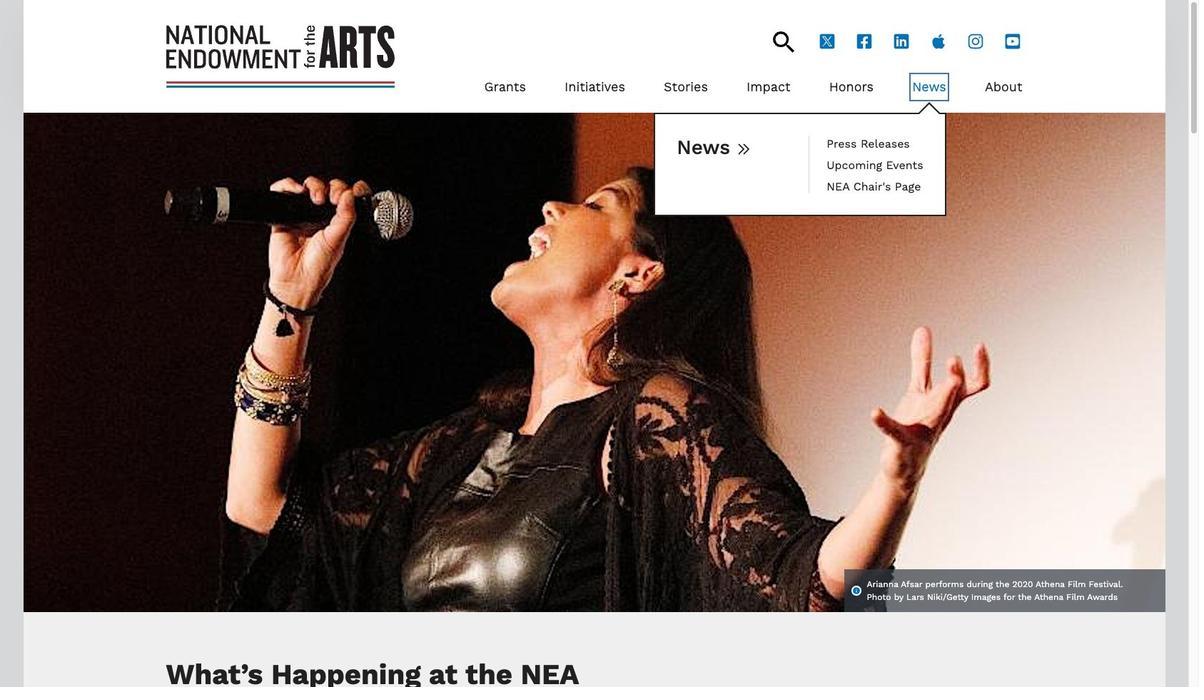 Task type: locate. For each thing, give the bounding box(es) containing it.
menu item
[[485, 76, 526, 99], [565, 76, 626, 99], [664, 76, 709, 99], [747, 76, 791, 99], [830, 76, 874, 99], [986, 76, 1023, 99], [827, 136, 924, 151], [827, 157, 924, 173], [827, 178, 924, 194]]

menu bar
[[485, 53, 1023, 217]]



Task type: vqa. For each thing, say whether or not it's contained in the screenshot.
text box
no



Task type: describe. For each thing, give the bounding box(es) containing it.
national endowment for the arts logo image
[[166, 25, 395, 88]]

a woman sings into a microphone while throwing her head back image
[[23, 113, 1166, 613]]



